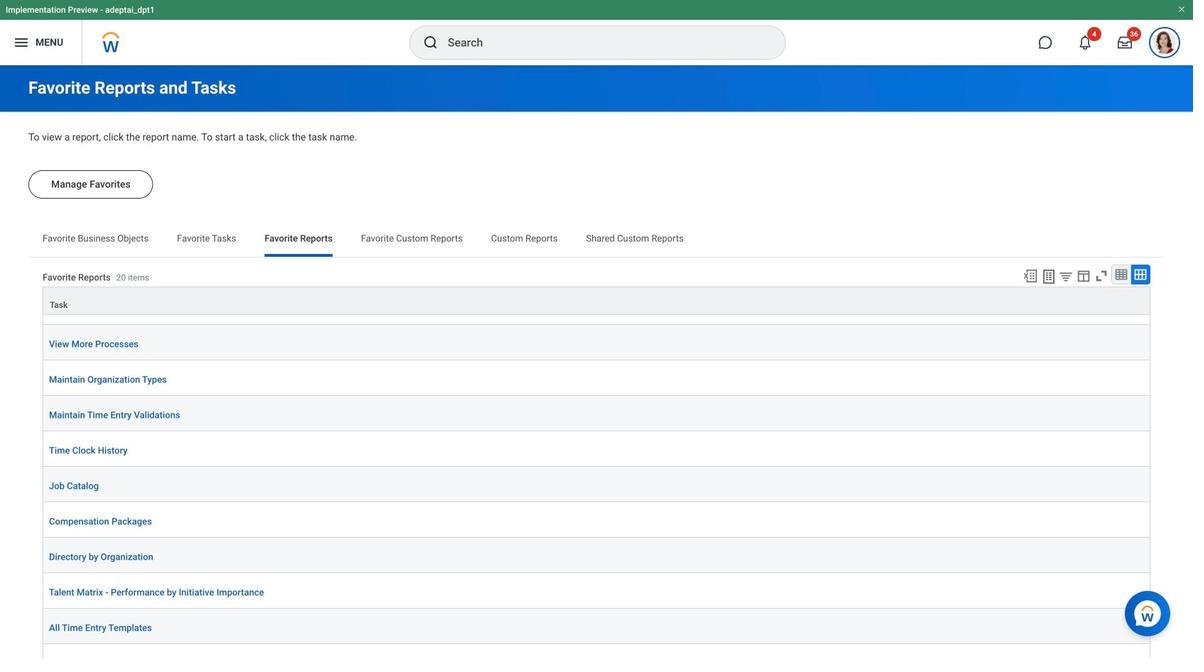 Task type: locate. For each thing, give the bounding box(es) containing it.
tab list
[[28, 223, 1165, 257]]

toolbar
[[1016, 265, 1151, 287]]

justify image
[[13, 34, 30, 51]]

search image
[[422, 34, 439, 51]]

row
[[43, 287, 1151, 315]]

select to filter grid data image
[[1058, 269, 1074, 284]]

0 vertical spatial cell
[[43, 254, 1151, 290]]

expand table image
[[1134, 268, 1148, 282]]

close environment banner image
[[1178, 5, 1186, 13]]

1 cell from the top
[[43, 254, 1151, 290]]

click to view/edit grid preferences image
[[1076, 269, 1092, 284]]

banner
[[0, 0, 1193, 65]]

cell
[[43, 254, 1151, 290], [43, 645, 1151, 660]]

table image
[[1114, 268, 1129, 282]]

2 cell from the top
[[43, 645, 1151, 660]]

1 vertical spatial cell
[[43, 645, 1151, 660]]

main content
[[0, 48, 1193, 660]]



Task type: describe. For each thing, give the bounding box(es) containing it.
fullscreen image
[[1094, 269, 1109, 284]]

export to worksheets image
[[1041, 269, 1058, 286]]

profile logan mcneil image
[[1153, 31, 1176, 57]]

inbox large image
[[1118, 36, 1132, 50]]

notifications large image
[[1078, 36, 1092, 50]]

Search Workday  search field
[[448, 27, 756, 58]]

export to excel image
[[1023, 269, 1038, 284]]



Task type: vqa. For each thing, say whether or not it's contained in the screenshot.
the x image on the left
no



